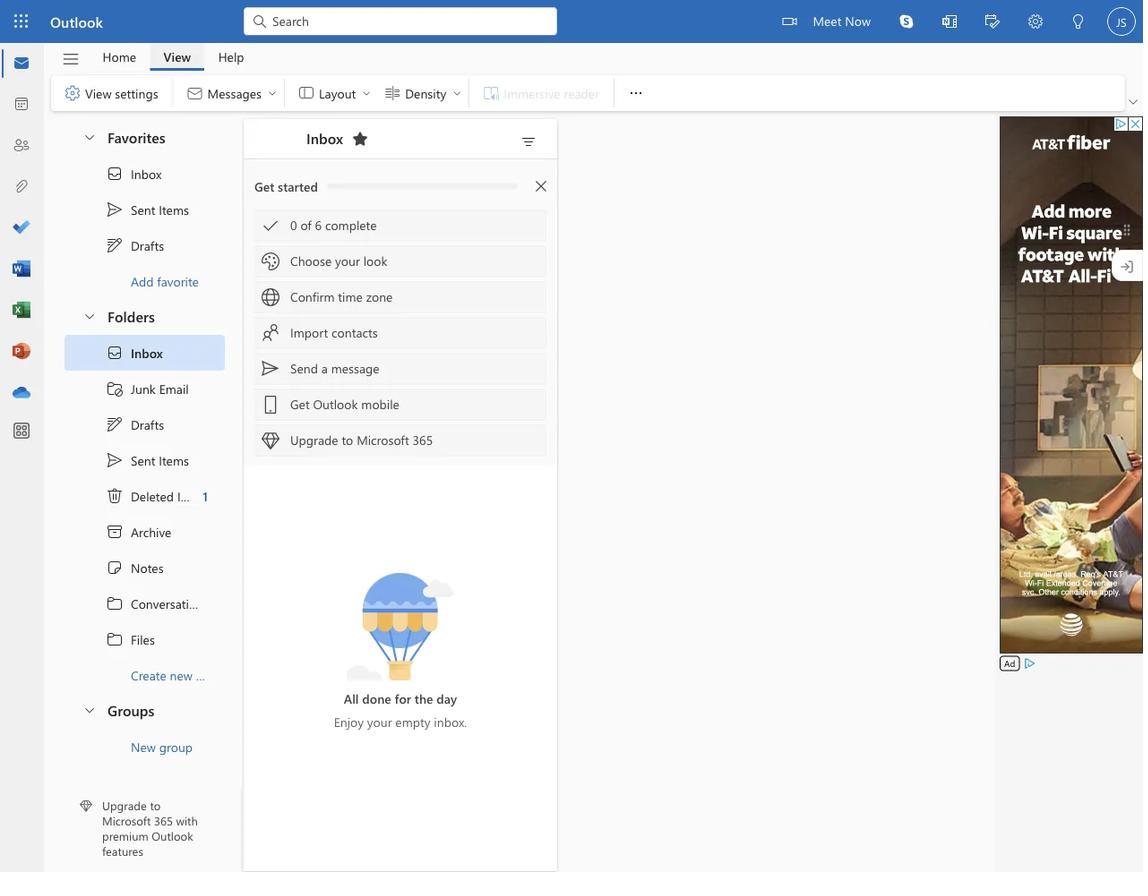 Task type: vqa. For each thing, say whether or not it's contained in the screenshot.


Task type: describe. For each thing, give the bounding box(es) containing it.
 for  files
[[106, 631, 124, 649]]

mobile
[[361, 396, 400, 413]]

inbox inside inbox 
[[306, 128, 343, 148]]


[[262, 289, 280, 306]]

1 vertical spatial items
[[159, 452, 189, 469]]

 tree item
[[65, 550, 225, 586]]

create new folder tree item
[[65, 658, 229, 693]]

 search field
[[244, 0, 557, 40]]

deleted
[[131, 488, 174, 505]]

add favorite tree item
[[65, 263, 225, 299]]

onedrive image
[[13, 384, 30, 402]]

 archive
[[106, 523, 172, 541]]

the
[[415, 690, 433, 707]]

junk
[[131, 381, 156, 397]]

get for get started
[[254, 178, 274, 194]]

home button
[[89, 43, 150, 71]]

help button
[[205, 43, 258, 71]]

add
[[131, 273, 154, 290]]

conversation
[[131, 596, 203, 612]]

upgrade to microsoft 365
[[290, 432, 433, 448]]

 sent items for first  tree item from the bottom
[[106, 452, 189, 469]]

 tree item
[[65, 371, 225, 407]]

group
[[159, 739, 193, 756]]

 notes
[[106, 559, 164, 577]]

 button for favorites
[[73, 120, 104, 153]]

mail image
[[13, 55, 30, 73]]

done
[[362, 690, 391, 707]]

new group tree item
[[65, 729, 225, 765]]

help
[[218, 48, 244, 65]]

choose your look
[[290, 253, 387, 269]]

1
[[203, 488, 208, 505]]

js image
[[1107, 7, 1136, 36]]

microsoft for upgrade to microsoft 365
[[357, 432, 409, 448]]


[[1129, 98, 1138, 107]]

tree containing 
[[65, 335, 247, 693]]


[[536, 181, 547, 192]]

complete
[[325, 217, 377, 233]]

folder
[[196, 667, 229, 684]]

of
[[300, 217, 312, 233]]

message list section
[[244, 115, 557, 872]]

day
[[437, 690, 457, 707]]

view button
[[150, 43, 204, 71]]

 button
[[1014, 0, 1057, 45]]

 deleted items 1
[[106, 487, 208, 505]]

view inside  view settings
[[85, 84, 112, 101]]

now
[[845, 12, 871, 29]]

to do image
[[13, 220, 30, 237]]

inbox inside favorites tree
[[131, 166, 162, 182]]

choose
[[290, 253, 332, 269]]

 files
[[106, 631, 155, 649]]

new group
[[131, 739, 193, 756]]

0 horizontal spatial your
[[335, 253, 360, 269]]

2  tree item from the top
[[65, 622, 225, 658]]

time
[[338, 289, 363, 305]]

inbox 
[[306, 128, 369, 148]]

contacts
[[332, 324, 378, 341]]


[[106, 523, 124, 541]]

upgrade to microsoft 365 with premium outlook features
[[102, 798, 198, 859]]

 inside  density 
[[452, 88, 463, 99]]

add favorite
[[131, 273, 199, 290]]


[[251, 13, 269, 30]]

density
[[405, 84, 446, 101]]


[[783, 14, 797, 29]]

sent inside tree
[[131, 452, 155, 469]]

started
[[278, 178, 318, 194]]


[[262, 432, 280, 450]]

 inbox for 1st  tree item from the top
[[106, 165, 162, 183]]

 drafts for 
[[106, 416, 164, 434]]

layout group
[[289, 75, 465, 108]]

drafts for 
[[131, 416, 164, 433]]

people image
[[13, 137, 30, 155]]

outlook inside 'upgrade to microsoft 365 with premium outlook features'
[[152, 829, 193, 844]]

premium
[[102, 829, 148, 844]]

0 of 6 complete
[[290, 217, 377, 233]]

new
[[170, 667, 193, 684]]

get for get outlook mobile
[[290, 396, 310, 413]]


[[900, 14, 914, 29]]

premium features image
[[80, 800, 92, 813]]

confirm time zone
[[290, 289, 393, 305]]

word image
[[13, 261, 30, 279]]

features
[[102, 844, 143, 859]]

history
[[207, 596, 247, 612]]

 button
[[971, 0, 1014, 45]]

 for 
[[106, 237, 124, 254]]

 button for folders
[[73, 299, 104, 332]]

all done for the day enjoy your empty inbox.
[[334, 690, 467, 730]]

 inside  messages 
[[267, 88, 278, 99]]

meet
[[813, 12, 842, 29]]


[[943, 14, 957, 29]]


[[627, 84, 645, 102]]

to for upgrade to microsoft 365 with premium outlook features
[[150, 798, 161, 814]]

a
[[321, 360, 328, 377]]

favorites
[[108, 127, 165, 146]]

 button
[[885, 0, 928, 43]]


[[351, 130, 369, 148]]

zone
[[366, 289, 393, 305]]

 layout 
[[297, 84, 372, 102]]

inbox.
[[434, 714, 467, 730]]

enjoy
[[334, 714, 364, 730]]

folders tree item
[[65, 299, 225, 335]]


[[106, 380, 124, 398]]

 messages 
[[186, 84, 278, 102]]

microsoft for upgrade to microsoft 365 with premium outlook features
[[102, 813, 151, 829]]

 inside favorites tree
[[106, 201, 124, 219]]

 button for groups
[[73, 693, 104, 727]]

groups tree item
[[65, 693, 225, 729]]

2  tree item from the top
[[65, 443, 225, 478]]

 button
[[514, 129, 543, 154]]

with
[[176, 813, 198, 829]]

Search for email, meetings, files and more. field
[[271, 11, 547, 30]]

meet now
[[813, 12, 871, 29]]


[[262, 217, 280, 235]]

tab list inside application
[[89, 43, 258, 71]]

files image
[[13, 178, 30, 196]]

 tree item for 
[[65, 407, 225, 443]]

powerpoint image
[[13, 343, 30, 361]]


[[262, 360, 280, 378]]

archive
[[131, 524, 172, 540]]

look
[[363, 253, 387, 269]]

 density 
[[384, 84, 463, 102]]

for
[[395, 690, 411, 707]]

outlook inside banner
[[50, 12, 103, 31]]


[[1029, 14, 1043, 29]]

confirm
[[290, 289, 335, 305]]

upgrade for upgrade to microsoft 365
[[290, 432, 338, 448]]

 button
[[53, 44, 89, 74]]


[[262, 396, 280, 414]]



Task type: locate. For each thing, give the bounding box(es) containing it.
 tree item
[[65, 514, 225, 550]]

1  tree item from the top
[[65, 228, 225, 263]]

0 horizontal spatial get
[[254, 178, 274, 194]]

outlook inside message list section
[[313, 396, 358, 413]]

1  tree item from the top
[[65, 156, 225, 192]]

favorites tree item
[[65, 120, 225, 156]]

 drafts inside tree
[[106, 416, 164, 434]]

0 vertical spatial to
[[342, 432, 353, 448]]

2  tree item from the top
[[65, 335, 225, 371]]

1  sent items from the top
[[106, 201, 189, 219]]


[[297, 84, 315, 102]]

email
[[159, 381, 189, 397]]

messages
[[208, 84, 262, 101]]

 conversation history
[[106, 595, 247, 613]]

 tree item down notes
[[65, 586, 247, 622]]

tree
[[65, 335, 247, 693]]

1  button from the top
[[73, 120, 104, 153]]

0 horizontal spatial to
[[150, 798, 161, 814]]

1 horizontal spatial upgrade
[[290, 432, 338, 448]]

 inside favorites tree
[[106, 165, 124, 183]]

 left folders in the left of the page
[[82, 309, 97, 323]]

0 vertical spatial 
[[106, 165, 124, 183]]

outlook
[[50, 12, 103, 31], [313, 396, 358, 413], [152, 829, 193, 844]]

excel image
[[13, 302, 30, 320]]

upgrade inside message list section
[[290, 432, 338, 448]]

drafts up add favorite tree item
[[131, 237, 164, 254]]


[[262, 253, 280, 271]]

1  drafts from the top
[[106, 237, 164, 254]]

1 horizontal spatial get
[[290, 396, 310, 413]]

 tree item up deleted
[[65, 443, 225, 478]]

0
[[290, 217, 297, 233]]

 button inside favorites tree item
[[73, 120, 104, 153]]

all
[[344, 690, 359, 707]]

1 vertical spatial view
[[85, 84, 112, 101]]


[[106, 165, 124, 183], [106, 344, 124, 362]]

inbox down favorites tree item
[[131, 166, 162, 182]]

empty
[[395, 714, 431, 730]]

upgrade for upgrade to microsoft 365 with premium outlook features
[[102, 798, 147, 814]]

1 horizontal spatial microsoft
[[357, 432, 409, 448]]

view right 
[[85, 84, 112, 101]]

 drafts inside favorites tree
[[106, 237, 164, 254]]

0 vertical spatial outlook
[[50, 12, 103, 31]]

 inside favorites tree item
[[82, 129, 97, 144]]


[[1072, 14, 1086, 29]]

2  tree item from the top
[[65, 407, 225, 443]]

outlook right premium
[[152, 829, 193, 844]]

view
[[164, 48, 191, 65], [85, 84, 112, 101]]

 down the favorites
[[106, 165, 124, 183]]

 up 
[[106, 452, 124, 469]]

1 vertical spatial  tree item
[[65, 443, 225, 478]]

your
[[335, 253, 360, 269], [367, 714, 392, 730]]

settings
[[115, 84, 158, 101]]

sent up add
[[131, 201, 155, 218]]

0 horizontal spatial outlook
[[50, 12, 103, 31]]

to down get outlook mobile
[[342, 432, 353, 448]]

1 vertical spatial  button
[[73, 299, 104, 332]]

calendar image
[[13, 96, 30, 114]]

 button inside folders tree item
[[73, 299, 104, 332]]

1  tree item from the top
[[65, 192, 225, 228]]

 tree item inside tree
[[65, 407, 225, 443]]

0 vertical spatial  tree item
[[65, 192, 225, 228]]

 tree item up add
[[65, 228, 225, 263]]

 button down 
[[73, 120, 104, 153]]

 button inside groups tree item
[[73, 693, 104, 727]]

1 vertical spatial your
[[367, 714, 392, 730]]

 inside favorites tree
[[106, 237, 124, 254]]

0 horizontal spatial view
[[85, 84, 112, 101]]

1 vertical spatial drafts
[[131, 416, 164, 433]]

0 vertical spatial  drafts
[[106, 237, 164, 254]]

1  tree item from the top
[[65, 586, 247, 622]]

your left look
[[335, 253, 360, 269]]

2  drafts from the top
[[106, 416, 164, 434]]

0 vertical spatial  button
[[73, 120, 104, 153]]

to left 'with'
[[150, 798, 161, 814]]

outlook down "send a message"
[[313, 396, 358, 413]]

favorite
[[157, 273, 199, 290]]

view up 
[[164, 48, 191, 65]]

 inside tree
[[106, 416, 124, 434]]

0 vertical spatial 
[[106, 201, 124, 219]]

2 drafts from the top
[[131, 416, 164, 433]]

 tree item
[[65, 228, 225, 263], [65, 407, 225, 443]]

items right deleted
[[177, 488, 207, 505]]

 drafts
[[106, 237, 164, 254], [106, 416, 164, 434]]

to inside 'upgrade to microsoft 365 with premium outlook features'
[[150, 798, 161, 814]]

365 inside 'upgrade to microsoft 365 with premium outlook features'
[[154, 813, 173, 829]]

 tree item down junk
[[65, 407, 225, 443]]

set your advertising preferences image
[[1023, 657, 1037, 671]]

get
[[254, 178, 274, 194], [290, 396, 310, 413]]

microsoft inside 'upgrade to microsoft 365 with premium outlook features'
[[102, 813, 151, 829]]


[[262, 324, 280, 342]]


[[61, 50, 80, 69]]

create
[[131, 667, 166, 684]]

 tree item
[[65, 192, 225, 228], [65, 443, 225, 478]]

 inside folders tree item
[[82, 309, 97, 323]]

2  inbox from the top
[[106, 344, 163, 362]]

3  button from the top
[[73, 693, 104, 727]]

microsoft down 'mobile'
[[357, 432, 409, 448]]


[[384, 84, 402, 102]]

 left the favorites
[[82, 129, 97, 144]]

favorites tree
[[65, 113, 225, 299]]

0 vertical spatial microsoft
[[357, 432, 409, 448]]

 tree item up junk
[[65, 335, 225, 371]]

items inside  deleted items 1
[[177, 488, 207, 505]]

 inbox up junk
[[106, 344, 163, 362]]

get right 
[[290, 396, 310, 413]]

items
[[159, 201, 189, 218], [159, 452, 189, 469], [177, 488, 207, 505]]

drafts inside tree
[[131, 416, 164, 433]]

0 horizontal spatial 365
[[154, 813, 173, 829]]

1 horizontal spatial your
[[367, 714, 392, 730]]

1 vertical spatial 
[[106, 452, 124, 469]]

1 vertical spatial to
[[150, 798, 161, 814]]

 button
[[928, 0, 971, 45]]

outlook up 
[[50, 12, 103, 31]]

tab list containing home
[[89, 43, 258, 71]]

1  from the top
[[106, 237, 124, 254]]

application containing outlook
[[0, 0, 1143, 873]]

 down 
[[106, 416, 124, 434]]

inbox up  junk email
[[131, 345, 163, 361]]

sent up  tree item
[[131, 452, 155, 469]]

1 vertical spatial 365
[[154, 813, 173, 829]]

 tree item
[[65, 478, 225, 514]]

1 horizontal spatial view
[[164, 48, 191, 65]]

get started
[[254, 178, 318, 194]]

create new folder
[[131, 667, 229, 684]]

import contacts
[[290, 324, 378, 341]]

2 vertical spatial outlook
[[152, 829, 193, 844]]

inbox left ''
[[306, 128, 343, 148]]

 button
[[618, 75, 654, 111]]

outlook banner
[[0, 0, 1143, 45]]

 right density
[[452, 88, 463, 99]]

inbox heading
[[283, 119, 374, 159]]

tab list
[[89, 43, 258, 71]]

1  from the top
[[106, 201, 124, 219]]

0 vertical spatial your
[[335, 253, 360, 269]]

 down 
[[106, 595, 124, 613]]

get left 'started'
[[254, 178, 274, 194]]

more apps image
[[13, 423, 30, 441]]

 button left groups
[[73, 693, 104, 727]]

 inside tree
[[106, 452, 124, 469]]

0 vertical spatial sent
[[131, 201, 155, 218]]

2 vertical spatial inbox
[[131, 345, 163, 361]]

 left files
[[106, 631, 124, 649]]

view inside view "button"
[[164, 48, 191, 65]]

2  button from the top
[[73, 299, 104, 332]]

1 sent from the top
[[131, 201, 155, 218]]

1 drafts from the top
[[131, 237, 164, 254]]

 sent items
[[106, 201, 189, 219], [106, 452, 189, 469]]

0 vertical spatial inbox
[[306, 128, 343, 148]]

send
[[290, 360, 318, 377]]

notes
[[131, 560, 164, 576]]

 inbox for second  tree item
[[106, 344, 163, 362]]

 sent items inside tree
[[106, 452, 189, 469]]

365 for upgrade to microsoft 365 with premium outlook features
[[154, 813, 173, 829]]

0 vertical spatial  tree item
[[65, 156, 225, 192]]

2  from the top
[[106, 452, 124, 469]]

0 vertical spatial items
[[159, 201, 189, 218]]

 drafts for 
[[106, 237, 164, 254]]

to for upgrade to microsoft 365
[[342, 432, 353, 448]]

 sent items down favorites tree item
[[106, 201, 189, 219]]

 up 
[[106, 344, 124, 362]]

groups
[[108, 700, 154, 720]]

to
[[342, 432, 353, 448], [150, 798, 161, 814]]

sent inside favorites tree
[[131, 201, 155, 218]]

 tree item up create
[[65, 622, 225, 658]]

 tree item
[[65, 156, 225, 192], [65, 335, 225, 371]]

1 vertical spatial sent
[[131, 452, 155, 469]]

1 vertical spatial 
[[106, 416, 124, 434]]

 button
[[346, 125, 374, 153]]

 left groups
[[82, 703, 97, 717]]

0 vertical spatial  tree item
[[65, 228, 225, 263]]

0 vertical spatial 
[[106, 237, 124, 254]]

2  sent items from the top
[[106, 452, 189, 469]]

2  from the top
[[106, 631, 124, 649]]

 down the favorites
[[106, 201, 124, 219]]

2  from the top
[[106, 344, 124, 362]]

layout
[[319, 84, 356, 101]]

1 vertical spatial outlook
[[313, 396, 358, 413]]

2  from the top
[[106, 416, 124, 434]]

365 inside message list section
[[413, 432, 433, 448]]

0 vertical spatial upgrade
[[290, 432, 338, 448]]

your inside all done for the day enjoy your empty inbox.
[[367, 714, 392, 730]]

 tree item
[[65, 586, 247, 622], [65, 622, 225, 658]]

 sent items for second  tree item from the bottom
[[106, 201, 189, 219]]

1 vertical spatial  tree item
[[65, 407, 225, 443]]

1 vertical spatial get
[[290, 396, 310, 413]]

 inside  layout 
[[361, 88, 372, 99]]

 inbox inside favorites tree
[[106, 165, 162, 183]]

 inbox inside tree
[[106, 344, 163, 362]]

outlook link
[[50, 0, 103, 43]]

upgrade right 
[[290, 432, 338, 448]]

send a message
[[290, 360, 380, 377]]

 drafts down junk
[[106, 416, 164, 434]]

0 horizontal spatial microsoft
[[102, 813, 151, 829]]

folders
[[108, 306, 155, 325]]

1 vertical spatial  inbox
[[106, 344, 163, 362]]

 view settings
[[64, 84, 158, 102]]

microsoft
[[357, 432, 409, 448], [102, 813, 151, 829]]

 tree item for 
[[65, 228, 225, 263]]

your down done
[[367, 714, 392, 730]]

1 horizontal spatial to
[[342, 432, 353, 448]]

0 vertical spatial drafts
[[131, 237, 164, 254]]

 tree item down the favorites
[[65, 156, 225, 192]]

1 horizontal spatial outlook
[[152, 829, 193, 844]]

drafts
[[131, 237, 164, 254], [131, 416, 164, 433]]

0 vertical spatial 
[[106, 595, 124, 613]]

 up add favorite tree item
[[106, 237, 124, 254]]

0 horizontal spatial upgrade
[[102, 798, 147, 814]]

import
[[290, 324, 328, 341]]

 sent items up  tree item
[[106, 452, 189, 469]]

6
[[315, 217, 322, 233]]

microsoft up features
[[102, 813, 151, 829]]

2 sent from the top
[[131, 452, 155, 469]]

1 vertical spatial  drafts
[[106, 416, 164, 434]]

0 vertical spatial view
[[164, 48, 191, 65]]

 left 
[[267, 88, 278, 99]]

1 vertical spatial microsoft
[[102, 813, 151, 829]]

 drafts up add
[[106, 237, 164, 254]]


[[106, 201, 124, 219], [106, 452, 124, 469]]

upgrade inside 'upgrade to microsoft 365 with premium outlook features'
[[102, 798, 147, 814]]

365 for upgrade to microsoft 365
[[413, 432, 433, 448]]

new
[[131, 739, 156, 756]]

1  from the top
[[106, 165, 124, 183]]

upgrade up premium
[[102, 798, 147, 814]]


[[106, 487, 124, 505]]

drafts inside favorites tree
[[131, 237, 164, 254]]

 for 
[[106, 416, 124, 434]]

items up  deleted items 1
[[159, 452, 189, 469]]

 inbox
[[106, 165, 162, 183], [106, 344, 163, 362]]

1 vertical spatial inbox
[[131, 166, 162, 182]]

 button
[[527, 172, 556, 201]]

0 vertical spatial  inbox
[[106, 165, 162, 183]]

1 vertical spatial 
[[106, 631, 124, 649]]

items inside favorites tree
[[159, 201, 189, 218]]

0 vertical spatial  sent items
[[106, 201, 189, 219]]

 button
[[1057, 0, 1100, 45]]

1 vertical spatial upgrade
[[102, 798, 147, 814]]

1 vertical spatial 
[[106, 344, 124, 362]]

ad
[[1004, 658, 1015, 670]]

drafts down  junk email
[[131, 416, 164, 433]]

1  from the top
[[106, 595, 124, 613]]

 inbox down the favorites
[[106, 165, 162, 183]]

0 vertical spatial get
[[254, 178, 274, 194]]

2 horizontal spatial outlook
[[313, 396, 358, 413]]

 button left folders in the left of the page
[[73, 299, 104, 332]]

microsoft inside message list section
[[357, 432, 409, 448]]


[[520, 133, 538, 151]]

 button
[[1125, 93, 1141, 111]]


[[986, 14, 1000, 29]]

 sent items inside favorites tree
[[106, 201, 189, 219]]


[[186, 84, 204, 102]]

application
[[0, 0, 1143, 873]]

2 vertical spatial  button
[[73, 693, 104, 727]]

home
[[103, 48, 136, 65]]

 tree item down favorites tree item
[[65, 192, 225, 228]]

items up favorite
[[159, 201, 189, 218]]

left-rail-appbar navigation
[[4, 43, 39, 414]]

1  inbox from the top
[[106, 165, 162, 183]]

drafts for 
[[131, 237, 164, 254]]

2 vertical spatial items
[[177, 488, 207, 505]]

to inside message list section
[[342, 432, 353, 448]]

 left 
[[361, 88, 372, 99]]


[[106, 237, 124, 254], [106, 416, 124, 434]]

1 horizontal spatial 365
[[413, 432, 433, 448]]

1 vertical spatial  sent items
[[106, 452, 189, 469]]

 inside groups tree item
[[82, 703, 97, 717]]

message
[[331, 360, 380, 377]]

0 vertical spatial 365
[[413, 432, 433, 448]]

get outlook mobile
[[290, 396, 400, 413]]

 for  conversation history
[[106, 595, 124, 613]]

1 vertical spatial  tree item
[[65, 335, 225, 371]]



